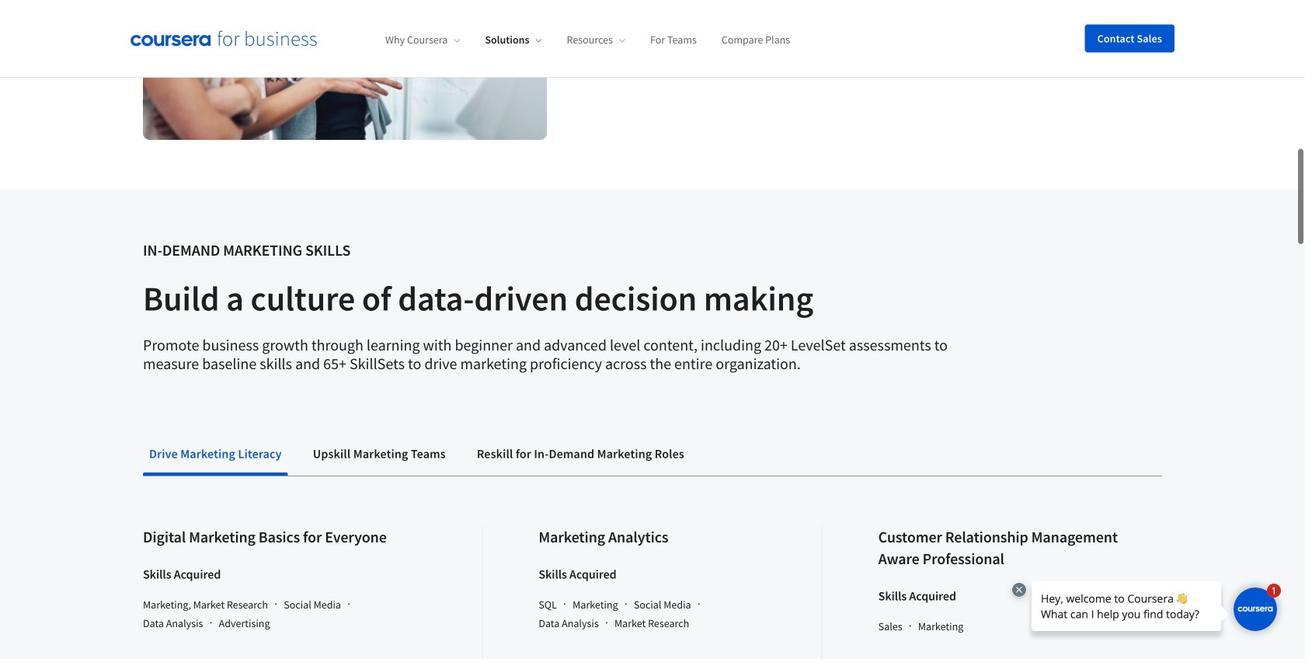 Task type: locate. For each thing, give the bounding box(es) containing it.
coursera for business image
[[131, 31, 317, 46]]

tab panel
[[143, 476, 1163, 659]]



Task type: describe. For each thing, give the bounding box(es) containing it.
content tabs tab list
[[143, 435, 1163, 476]]



Task type: vqa. For each thing, say whether or not it's contained in the screenshot.
an for Project
no



